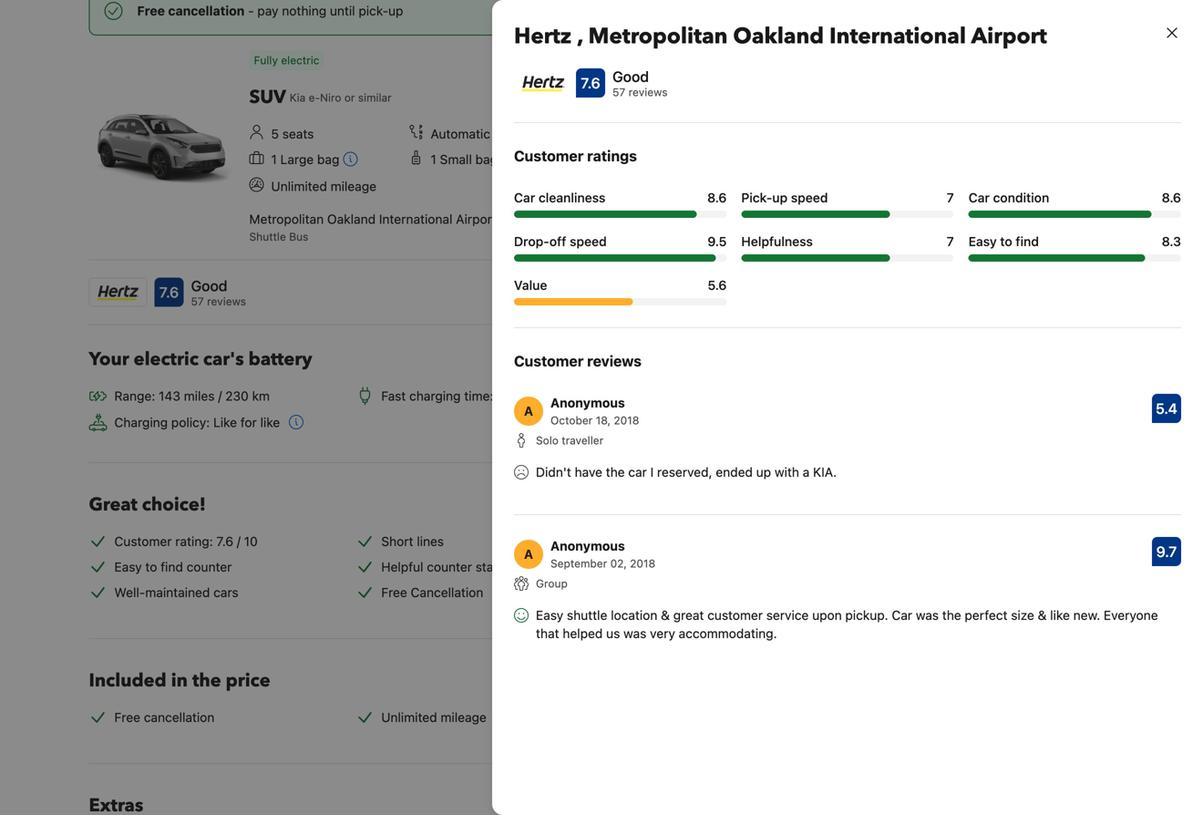 Task type: vqa. For each thing, say whether or not it's contained in the screenshot.
the bottom Customer
yes



Task type: describe. For each thing, give the bounding box(es) containing it.
reserved,
[[658, 465, 713, 480]]

a for 9.7
[[524, 547, 534, 562]]

lines
[[417, 534, 444, 549]]

new.
[[1074, 608, 1101, 623]]

car
[[629, 465, 647, 480]]

230
[[225, 388, 249, 403]]

am
[[938, 43, 958, 58]]

battery
[[249, 347, 312, 372]]

1 vertical spatial unlimited
[[382, 710, 437, 725]]

7 for helpfulness
[[947, 234, 955, 249]]

car for car cleanliness
[[514, 190, 536, 205]]

customer for customer rating: 7.6 / 10
[[114, 534, 172, 549]]

well-
[[114, 585, 145, 600]]

charging
[[410, 388, 461, 403]]

suv kia e-niro or similar
[[249, 85, 392, 110]]

5
[[271, 126, 279, 141]]

bag for 1 large bag
[[317, 152, 340, 167]]

international inside dialog
[[830, 21, 967, 52]]

3
[[855, 452, 864, 469]]

km
[[252, 388, 270, 403]]

up left and
[[836, 2, 859, 27]]

pickup.
[[846, 608, 889, 623]]

shuttle
[[567, 608, 608, 623]]

pick-up and drop-off
[[794, 2, 975, 27]]

feedback button
[[1164, 536, 1204, 646]]

1 & from the left
[[661, 608, 670, 623]]

pick- for pick-up speed
[[742, 190, 773, 205]]

easy to find 8.3 meter
[[969, 254, 1182, 262]]

57
[[613, 86, 626, 99]]

pick- for pick-up and drop-off
[[794, 2, 836, 27]]

2
[[884, 43, 891, 58]]

unlimited inside product card group
[[271, 179, 327, 194]]

143
[[159, 388, 181, 403]]

metropolitan inside dialog
[[589, 21, 728, 52]]

pick- inside product card group
[[712, 228, 742, 243]]

find for easy to find
[[1016, 234, 1040, 249]]

didn't have the car i reserved, ended up with a kia.
[[536, 465, 837, 480]]

0 horizontal spatial was
[[624, 626, 647, 641]]

traveller
[[562, 434, 604, 447]]

oakland inside hertz , metropolitan oakland international airport dialog
[[734, 21, 825, 52]]

days:
[[868, 452, 904, 469]]

instructions for view pick-up instructions
[[911, 113, 980, 128]]

and
[[864, 2, 897, 27]]

unlimited mileage inside product card group
[[271, 179, 377, 194]]

airport for metropolitan oakland international airport shuttle bus
[[456, 211, 497, 226]]

fast
[[382, 388, 406, 403]]

2 horizontal spatial off
[[950, 2, 975, 27]]

up right until
[[389, 3, 404, 18]]

solo traveller
[[536, 434, 604, 447]]

dec
[[857, 43, 880, 58]]

car condition 8.6 meter
[[969, 211, 1182, 218]]

2 counter from the left
[[427, 559, 472, 575]]

anonymous for 5.4
[[551, 395, 625, 410]]

size
[[1012, 608, 1035, 623]]

included in the price
[[89, 668, 271, 694]]

metropolitan for metropolitan oakland international airport shuttle bus
[[249, 211, 324, 226]]

important info
[[671, 284, 757, 299]]

feedback
[[1176, 551, 1191, 610]]

perfect
[[965, 608, 1008, 623]]

10
[[244, 534, 258, 549]]

time:
[[464, 388, 494, 403]]

customer for customer ratings
[[514, 147, 584, 165]]

policy:
[[171, 415, 210, 430]]

44
[[497, 388, 513, 403]]

easy to find
[[969, 234, 1040, 249]]

everyone
[[1105, 608, 1159, 623]]

like
[[213, 415, 237, 430]]

helpfulness 7 meter
[[742, 254, 955, 262]]

off inside button
[[895, 222, 912, 237]]

8.6 for car condition
[[1163, 190, 1182, 205]]

car for car hire charge
[[794, 326, 815, 341]]

cancellation for free cancellation - pay nothing until pick-up
[[168, 3, 245, 18]]

8.6 for car cleanliness
[[708, 190, 727, 205]]

the for car
[[606, 465, 625, 480]]

october
[[551, 414, 593, 427]]

1 horizontal spatial unlimited mileage
[[382, 710, 487, 725]]

mins
[[517, 388, 545, 403]]

1 horizontal spatial mileage
[[441, 710, 487, 725]]

view pick-up instructions
[[830, 113, 980, 128]]

02,
[[611, 557, 627, 570]]

charging policy: like for like
[[114, 415, 280, 430]]

easy for easy to find
[[969, 234, 997, 249]]

the for price
[[192, 668, 221, 694]]

price
[[794, 452, 828, 469]]

drop- inside button
[[862, 222, 895, 237]]

shuttle
[[249, 230, 286, 243]]

metropolitan oakland international airport
[[830, 178, 1050, 212]]

short lines
[[382, 534, 444, 549]]

customer rating: 7.6 / 10
[[114, 534, 258, 549]]

miles
[[184, 388, 215, 403]]

easy to find counter
[[114, 559, 232, 575]]

cancellation for free cancellation
[[144, 710, 215, 725]]

car cleanliness 8.6 meter
[[514, 211, 727, 218]]

upon
[[813, 608, 842, 623]]

group
[[536, 577, 568, 590]]

5.6
[[708, 278, 727, 293]]

our customers have rated this rental company at this location 7.6 out of 10. element
[[576, 68, 606, 98]]

a
[[803, 465, 810, 480]]

fully
[[254, 54, 278, 67]]

easy for easy shuttle location & great customer service upon pickup. car was the perfect size & like new.  everyone that helped us was very accommodating.
[[536, 608, 564, 623]]

with
[[775, 465, 800, 480]]

8.3
[[1163, 234, 1182, 249]]

oakland for metropolitan oakland international airport shuttle bus
[[327, 211, 376, 226]]

1 horizontal spatial for
[[832, 452, 851, 469]]

seats
[[283, 126, 314, 141]]

helped
[[563, 626, 603, 641]]

reviews inside good 57 reviews
[[629, 86, 668, 99]]

5 seats
[[271, 126, 314, 141]]

this customer rated this rental company at this location 5.4 out of 10. element
[[1153, 394, 1182, 423]]

nothing
[[282, 3, 327, 18]]

car for car condition
[[969, 190, 990, 205]]

good 57 reviews
[[613, 68, 668, 99]]

view for view drop-off instructions
[[830, 222, 859, 237]]

important
[[671, 284, 731, 299]]

product card group
[[89, 43, 778, 309]]

price for 3 days:
[[794, 452, 904, 469]]

helpfulness
[[742, 234, 813, 249]]

that
[[536, 626, 560, 641]]

1 vertical spatial 7.6
[[217, 534, 234, 549]]

free cancellation
[[382, 585, 484, 600]]

service
[[767, 608, 809, 623]]

great
[[89, 492, 138, 518]]

us
[[607, 626, 620, 641]]

easy for easy to find counter
[[114, 559, 142, 575]]

car condition
[[969, 190, 1050, 205]]

up inside product card group
[[742, 228, 757, 243]]

pay at pick-up
[[672, 228, 757, 243]]

metropolitan oakland international airport shuttle bus
[[249, 211, 497, 243]]

0 horizontal spatial like
[[260, 415, 280, 430]]

large
[[281, 152, 314, 167]]

this customer rated this rental company at this location 9.7 out of 10. element
[[1153, 537, 1182, 566]]



Task type: locate. For each thing, give the bounding box(es) containing it.
8.6 up 8.3
[[1163, 190, 1182, 205]]

customer
[[708, 608, 763, 623]]

1 horizontal spatial unlimited
[[382, 710, 437, 725]]

pick- up helpfulness
[[742, 190, 773, 205]]

range: 143 miles / 230 km
[[114, 388, 270, 403]]

0 horizontal spatial unlimited
[[271, 179, 327, 194]]

1 horizontal spatial /
[[237, 534, 241, 549]]

for left 3
[[832, 452, 851, 469]]

maintained
[[145, 585, 210, 600]]

1 horizontal spatial was
[[916, 608, 939, 623]]

didn't
[[536, 465, 572, 480]]

1 anonymous from the top
[[551, 395, 625, 410]]

2 bag from the left
[[476, 152, 498, 167]]

fast charging time: 44 mins
[[382, 388, 545, 403]]

reviews
[[629, 86, 668, 99], [588, 353, 642, 370]]

bag right small
[[476, 152, 498, 167]]

7 up 'view drop-off instructions'
[[947, 190, 955, 205]]

1 vertical spatial international
[[969, 178, 1050, 193]]

electric
[[281, 54, 320, 67], [134, 347, 199, 372]]

like left new.
[[1051, 608, 1071, 623]]

drop-off speed 9.5 meter
[[514, 254, 727, 262]]

9.5
[[708, 234, 727, 249]]

1 horizontal spatial 8.6
[[1163, 190, 1182, 205]]

2 & from the left
[[1039, 608, 1047, 623]]

1 vertical spatial to
[[145, 559, 157, 575]]

0 vertical spatial mileage
[[331, 179, 377, 194]]

drop-off speed
[[514, 234, 607, 249]]

1 horizontal spatial &
[[1039, 608, 1047, 623]]

good
[[613, 68, 649, 85]]

1 vertical spatial cancellation
[[144, 710, 215, 725]]

airport inside metropolitan oakland international airport shuttle bus
[[456, 211, 497, 226]]

unlimited
[[271, 179, 327, 194], [382, 710, 437, 725]]

free for free cancellation - pay nothing until pick-up
[[137, 3, 165, 18]]

solo
[[536, 434, 559, 447]]

1 horizontal spatial to
[[1001, 234, 1013, 249]]

1 vertical spatial a
[[524, 547, 534, 562]]

view inside view pick-up instructions button
[[830, 113, 859, 128]]

1 bag from the left
[[317, 152, 340, 167]]

0 vertical spatial the
[[606, 465, 625, 480]]

find inside hertz , metropolitan oakland international airport dialog
[[1016, 234, 1040, 249]]

metropolitan up this is rated good element
[[589, 21, 728, 52]]

1 vertical spatial like
[[1051, 608, 1071, 623]]

to for easy to find
[[1001, 234, 1013, 249]]

helpful counter staff
[[382, 559, 503, 575]]

0 horizontal spatial international
[[379, 211, 453, 226]]

8.6 up pay at pick-up
[[708, 190, 727, 205]]

0 horizontal spatial pick-
[[359, 3, 389, 18]]

accommodating.
[[679, 626, 778, 641]]

1 vertical spatial metropolitan
[[830, 178, 911, 193]]

0 vertical spatial 2018
[[614, 414, 640, 427]]

the
[[606, 465, 625, 480], [943, 608, 962, 623], [192, 668, 221, 694]]

drop- down pick-up speed 7 meter
[[862, 222, 895, 237]]

8.6
[[708, 190, 727, 205], [1163, 190, 1182, 205]]

airport
[[972, 21, 1048, 52], [830, 197, 875, 212], [456, 211, 497, 226]]

7 down metropolitan oakland international airport at the right top
[[947, 234, 955, 249]]

·
[[895, 43, 898, 58]]

1 vertical spatial mileage
[[441, 710, 487, 725]]

electric up 143
[[134, 347, 199, 372]]

view down sat,
[[830, 113, 859, 128]]

0 vertical spatial unlimited mileage
[[271, 179, 377, 194]]

& right size
[[1039, 608, 1047, 623]]

2018 inside the anonymous september 02, 2018
[[630, 557, 656, 570]]

0 horizontal spatial 1
[[271, 152, 277, 167]]

up down ·
[[892, 113, 907, 128]]

ended
[[716, 465, 753, 480]]

short
[[382, 534, 414, 549]]

this is rated good element
[[613, 66, 668, 88]]

0 vertical spatial view
[[830, 113, 859, 128]]

1 horizontal spatial like
[[1051, 608, 1071, 623]]

location
[[611, 608, 658, 623]]

car's
[[203, 347, 244, 372]]

to
[[1001, 234, 1013, 249], [145, 559, 157, 575]]

instructions down metropolitan oakland international airport at the right top
[[915, 222, 985, 237]]

reviews up the anonymous october 18, 2018
[[588, 353, 642, 370]]

2 horizontal spatial international
[[969, 178, 1050, 193]]

0 horizontal spatial to
[[145, 559, 157, 575]]

your electric car's battery
[[89, 347, 312, 372]]

international
[[830, 21, 967, 52], [969, 178, 1050, 193], [379, 211, 453, 226]]

reviews down good
[[629, 86, 668, 99]]

like
[[260, 415, 280, 430], [1051, 608, 1071, 623]]

1 for 1 small bag
[[431, 152, 437, 167]]

0 horizontal spatial &
[[661, 608, 670, 623]]

&
[[661, 608, 670, 623], [1039, 608, 1047, 623]]

0 vertical spatial to
[[1001, 234, 1013, 249]]

0 horizontal spatial 7.6
[[217, 534, 234, 549]]

speed up drop-off speed 9.5 meter
[[570, 234, 607, 249]]

0 vertical spatial drop-
[[902, 2, 950, 27]]

sat,
[[830, 43, 853, 58]]

pick-
[[359, 3, 389, 18], [862, 113, 892, 128], [712, 228, 742, 243]]

anonymous inside the anonymous september 02, 2018
[[551, 539, 625, 554]]

the left perfect
[[943, 608, 962, 623]]

metropolitan inside metropolitan oakland international airport
[[830, 178, 911, 193]]

value 5.6 meter
[[514, 298, 727, 306]]

metropolitan for metropolitan oakland international airport
[[830, 178, 911, 193]]

2 view from the top
[[830, 222, 859, 237]]

view pick-up instructions button
[[830, 111, 980, 130]]

& up very
[[661, 608, 670, 623]]

a down mins
[[524, 404, 534, 419]]

0 vertical spatial customer
[[514, 147, 584, 165]]

international for metropolitan oakland international airport shuttle bus
[[379, 211, 453, 226]]

0 horizontal spatial counter
[[187, 559, 232, 575]]

suv
[[249, 85, 286, 110]]

2 7 from the top
[[947, 234, 955, 249]]

1 vertical spatial free
[[382, 585, 408, 600]]

1 horizontal spatial the
[[606, 465, 625, 480]]

pick- inside button
[[862, 113, 892, 128]]

off
[[950, 2, 975, 27], [895, 222, 912, 237], [550, 234, 567, 249]]

1 counter from the left
[[187, 559, 232, 575]]

bag
[[317, 152, 340, 167], [476, 152, 498, 167]]

instructions
[[911, 113, 980, 128], [915, 222, 985, 237]]

off up am
[[950, 2, 975, 27]]

1 vertical spatial speed
[[570, 234, 607, 249]]

metropolitan inside metropolitan oakland international airport shuttle bus
[[249, 211, 324, 226]]

find for easy to find counter
[[161, 559, 183, 575]]

2 a from the top
[[524, 547, 534, 562]]

0 vertical spatial electric
[[281, 54, 320, 67]]

electric right fully
[[281, 54, 320, 67]]

2018 right the '18,'
[[614, 414, 640, 427]]

2 8.6 from the left
[[1163, 190, 1182, 205]]

hertz , metropolitan oakland international airport
[[514, 21, 1048, 52]]

anonymous for 9.7
[[551, 539, 625, 554]]

0 vertical spatial a
[[524, 404, 534, 419]]

0 horizontal spatial for
[[241, 415, 257, 430]]

off down metropolitan oakland international airport at the right top
[[895, 222, 912, 237]]

0 vertical spatial cancellation
[[168, 3, 245, 18]]

2 horizontal spatial pick-
[[862, 113, 892, 128]]

0 vertical spatial speed
[[791, 190, 829, 205]]

customer for customer reviews
[[514, 353, 584, 370]]

1 view from the top
[[830, 113, 859, 128]]

speed for drop-off speed
[[570, 234, 607, 249]]

drop-
[[902, 2, 950, 27], [862, 222, 895, 237]]

2018 for 9.7
[[630, 557, 656, 570]]

customer up car cleanliness
[[514, 147, 584, 165]]

international inside metropolitan oakland international airport shuttle bus
[[379, 211, 453, 226]]

0 horizontal spatial bag
[[317, 152, 340, 167]]

metropolitan up bus
[[249, 211, 324, 226]]

until
[[330, 3, 355, 18]]

view down pick-up speed 7 meter
[[830, 222, 859, 237]]

free for free cancellation
[[382, 585, 408, 600]]

off inside hertz , metropolitan oakland international airport dialog
[[550, 234, 567, 249]]

info
[[734, 284, 757, 299]]

0 vertical spatial anonymous
[[551, 395, 625, 410]]

the left car
[[606, 465, 625, 480]]

car up drop-
[[514, 190, 536, 205]]

7.6 left '10'
[[217, 534, 234, 549]]

cancellation down in
[[144, 710, 215, 725]]

-
[[248, 3, 254, 18]]

1 a from the top
[[524, 404, 534, 419]]

counter down rating:
[[187, 559, 232, 575]]

1 small bag
[[431, 152, 498, 167]]

pick-up speed
[[742, 190, 829, 205]]

/ for electric
[[218, 388, 222, 403]]

up up helpfulness
[[773, 190, 788, 205]]

free
[[137, 3, 165, 18], [382, 585, 408, 600], [114, 710, 140, 725]]

ratings
[[588, 147, 637, 165]]

niro
[[320, 91, 342, 104]]

car
[[514, 190, 536, 205], [969, 190, 990, 205], [794, 326, 815, 341], [892, 608, 913, 623]]

cars
[[214, 585, 239, 600]]

1 horizontal spatial find
[[1016, 234, 1040, 249]]

1 horizontal spatial easy
[[536, 608, 564, 623]]

was left perfect
[[916, 608, 939, 623]]

easy down car condition
[[969, 234, 997, 249]]

/ left '10'
[[237, 534, 241, 549]]

oakland up 'view drop-off instructions'
[[914, 178, 966, 193]]

oakland inside metropolitan oakland international airport
[[914, 178, 966, 193]]

airport up helpfulness 7 'meter'
[[830, 197, 875, 212]]

0 vertical spatial pick-
[[359, 3, 389, 18]]

oakland down the 1 large bag
[[327, 211, 376, 226]]

airport for metropolitan oakland international airport
[[830, 197, 875, 212]]

car right 'pickup.'
[[892, 608, 913, 623]]

supplied by hertz image
[[90, 278, 146, 306]]

airport right am
[[972, 21, 1048, 52]]

a right staff on the left bottom of the page
[[524, 547, 534, 562]]

for right the 'like'
[[241, 415, 257, 430]]

pay
[[258, 3, 279, 18]]

1 vertical spatial the
[[943, 608, 962, 623]]

2 1 from the left
[[431, 152, 437, 167]]

0 horizontal spatial pick-
[[742, 190, 773, 205]]

7.6 inside hertz , metropolitan oakland international airport dialog
[[581, 74, 601, 92]]

kia.
[[814, 465, 837, 480]]

up right 9.5
[[742, 228, 757, 243]]

cancellation left - at the top left of the page
[[168, 3, 245, 18]]

2 vertical spatial customer
[[114, 534, 172, 549]]

2 horizontal spatial easy
[[969, 234, 997, 249]]

very
[[650, 626, 676, 641]]

for
[[241, 415, 257, 430], [832, 452, 851, 469]]

pick- down dec
[[862, 113, 892, 128]]

2 vertical spatial pick-
[[712, 228, 742, 243]]

bag for 1 small bag
[[476, 152, 498, 167]]

2 horizontal spatial airport
[[972, 21, 1048, 52]]

1 vertical spatial oakland
[[914, 178, 966, 193]]

0 vertical spatial for
[[241, 415, 257, 430]]

electric inside product card group
[[281, 54, 320, 67]]

hertz
[[514, 21, 572, 52]]

i
[[651, 465, 654, 480]]

0 horizontal spatial mileage
[[331, 179, 377, 194]]

to down car condition
[[1001, 234, 1013, 249]]

the inside easy shuttle location & great customer service upon pickup. car was the perfect size & like new.  everyone that helped us was very accommodating.
[[943, 608, 962, 623]]

charging
[[114, 415, 168, 430]]

international inside metropolitan oakland international airport
[[969, 178, 1050, 193]]

/ left the 230
[[218, 388, 222, 403]]

to for easy to find counter
[[145, 559, 157, 575]]

0 horizontal spatial 8.6
[[708, 190, 727, 205]]

a for 5.4
[[524, 404, 534, 419]]

0 horizontal spatial metropolitan
[[249, 211, 324, 226]]

oakland left sat,
[[734, 21, 825, 52]]

counter
[[187, 559, 232, 575], [427, 559, 472, 575]]

$224.97
[[1037, 326, 1086, 341]]

1 vertical spatial reviews
[[588, 353, 642, 370]]

bus
[[289, 230, 309, 243]]

/
[[218, 388, 222, 403], [237, 534, 241, 549]]

hertz image
[[514, 68, 573, 98]]

oakland inside metropolitan oakland international airport shuttle bus
[[327, 211, 376, 226]]

1 horizontal spatial 1
[[431, 152, 437, 167]]

1 vertical spatial find
[[161, 559, 183, 575]]

customer up mins
[[514, 353, 584, 370]]

pick- up sat,
[[794, 2, 836, 27]]

0 vertical spatial unlimited
[[271, 179, 327, 194]]

1 vertical spatial was
[[624, 626, 647, 641]]

1 horizontal spatial airport
[[830, 197, 875, 212]]

1 vertical spatial /
[[237, 534, 241, 549]]

similar
[[358, 91, 392, 104]]

1 for 1 large bag
[[271, 152, 277, 167]]

the right in
[[192, 668, 221, 694]]

1 horizontal spatial bag
[[476, 152, 498, 167]]

international for metropolitan oakland international airport
[[969, 178, 1050, 193]]

car hire charge
[[794, 326, 884, 341]]

price
[[226, 668, 271, 694]]

1 horizontal spatial oakland
[[734, 21, 825, 52]]

have
[[575, 465, 603, 480]]

instructions inside button
[[911, 113, 980, 128]]

drop- up 10:00
[[902, 2, 950, 27]]

2 horizontal spatial oakland
[[914, 178, 966, 193]]

pick-up speed 7 meter
[[742, 211, 955, 218]]

up inside button
[[892, 113, 907, 128]]

cancellation
[[168, 3, 245, 18], [144, 710, 215, 725]]

at
[[697, 228, 708, 243]]

1 vertical spatial pick-
[[742, 190, 773, 205]]

mileage inside product card group
[[331, 179, 377, 194]]

2018 inside the anonymous october 18, 2018
[[614, 414, 640, 427]]

charge
[[844, 326, 884, 341]]

pick- right at
[[712, 228, 742, 243]]

0 vertical spatial instructions
[[911, 113, 980, 128]]

0 vertical spatial easy
[[969, 234, 997, 249]]

,
[[577, 21, 583, 52]]

find up well-maintained cars
[[161, 559, 183, 575]]

airport down 1 small bag
[[456, 211, 497, 226]]

anonymous up september
[[551, 539, 625, 554]]

0 vertical spatial pick-
[[794, 2, 836, 27]]

anonymous inside the anonymous october 18, 2018
[[551, 395, 625, 410]]

7.6 left 57
[[581, 74, 601, 92]]

1 vertical spatial 2018
[[630, 557, 656, 570]]

2 horizontal spatial metropolitan
[[830, 178, 911, 193]]

view for view pick-up instructions
[[830, 113, 859, 128]]

easy up the well-
[[114, 559, 142, 575]]

hertz , metropolitan oakland international airport dialog
[[463, 0, 1204, 815]]

1 horizontal spatial drop-
[[902, 2, 950, 27]]

1 vertical spatial pick-
[[862, 113, 892, 128]]

up left with
[[757, 465, 772, 480]]

anonymous up the '18,'
[[551, 395, 625, 410]]

staff
[[476, 559, 503, 575]]

to up well-maintained cars
[[145, 559, 157, 575]]

/ for choice!
[[237, 534, 241, 549]]

0 vertical spatial metropolitan
[[589, 21, 728, 52]]

9.7
[[1157, 543, 1178, 560]]

1 vertical spatial unlimited mileage
[[382, 710, 487, 725]]

or
[[345, 91, 355, 104]]

great choice!
[[89, 492, 206, 518]]

car left condition
[[969, 190, 990, 205]]

choice!
[[142, 492, 206, 518]]

value
[[514, 278, 548, 293]]

bag right large at the left top of the page
[[317, 152, 340, 167]]

sat, dec 2 · 10:00 am
[[830, 43, 958, 58]]

1 left small
[[431, 152, 437, 167]]

1 vertical spatial anonymous
[[551, 539, 625, 554]]

oakland for metropolitan oakland international airport
[[914, 178, 966, 193]]

0 vertical spatial international
[[830, 21, 967, 52]]

1 vertical spatial for
[[832, 452, 851, 469]]

2018 right 02,
[[630, 557, 656, 570]]

1 vertical spatial customer
[[514, 353, 584, 370]]

metropolitan up pick-up speed 7 meter
[[830, 178, 911, 193]]

2 horizontal spatial the
[[943, 608, 962, 623]]

0 horizontal spatial electric
[[134, 347, 199, 372]]

easy shuttle location & great customer service upon pickup. car was the perfect size & like new.  everyone that helped us was very accommodating.
[[536, 608, 1159, 641]]

1 7 from the top
[[947, 190, 955, 205]]

instructions inside button
[[915, 222, 985, 237]]

anonymous september 02, 2018
[[551, 539, 656, 570]]

electric for your
[[134, 347, 199, 372]]

0 vertical spatial free
[[137, 3, 165, 18]]

0 vertical spatial 7
[[947, 190, 955, 205]]

find
[[1016, 234, 1040, 249], [161, 559, 183, 575]]

speed up pick-up speed 7 meter
[[791, 190, 829, 205]]

7.6
[[581, 74, 601, 92], [217, 534, 234, 549]]

view inside view drop-off instructions button
[[830, 222, 859, 237]]

was down location
[[624, 626, 647, 641]]

instructions for view drop-off instructions
[[915, 222, 985, 237]]

1 vertical spatial drop-
[[862, 222, 895, 237]]

7 for pick-up speed
[[947, 190, 955, 205]]

2 vertical spatial the
[[192, 668, 221, 694]]

electric for fully
[[281, 54, 320, 67]]

cleanliness
[[539, 190, 606, 205]]

1 8.6 from the left
[[708, 190, 727, 205]]

find down condition
[[1016, 234, 1040, 249]]

easy up that
[[536, 608, 564, 623]]

your
[[89, 347, 129, 372]]

pay
[[672, 228, 693, 243]]

0 horizontal spatial easy
[[114, 559, 142, 575]]

1 left large at the left top of the page
[[271, 152, 277, 167]]

18,
[[596, 414, 611, 427]]

like inside easy shuttle location & great customer service upon pickup. car was the perfect size & like new.  everyone that helped us was very accommodating.
[[1051, 608, 1071, 623]]

1 horizontal spatial 7.6
[[581, 74, 601, 92]]

airport inside dialog
[[972, 21, 1048, 52]]

customer
[[514, 147, 584, 165], [514, 353, 584, 370], [114, 534, 172, 549]]

hire
[[818, 326, 840, 341]]

counter up cancellation on the left of page
[[427, 559, 472, 575]]

pick- inside hertz , metropolitan oakland international airport dialog
[[742, 190, 773, 205]]

pick- right until
[[359, 3, 389, 18]]

to inside hertz , metropolitan oakland international airport dialog
[[1001, 234, 1013, 249]]

1 horizontal spatial off
[[895, 222, 912, 237]]

speed for pick-up speed
[[791, 190, 829, 205]]

free for free cancellation
[[114, 710, 140, 725]]

instructions down am
[[911, 113, 980, 128]]

1 horizontal spatial speed
[[791, 190, 829, 205]]

off down car cleanliness
[[550, 234, 567, 249]]

2018 for 5.4
[[614, 414, 640, 427]]

car inside easy shuttle location & great customer service upon pickup. car was the perfect size & like new.  everyone that helped us was very accommodating.
[[892, 608, 913, 623]]

2 anonymous from the top
[[551, 539, 625, 554]]

car cleanliness
[[514, 190, 606, 205]]

car left hire
[[794, 326, 815, 341]]

like down the km
[[260, 415, 280, 430]]

1 1 from the left
[[271, 152, 277, 167]]

customer down great choice!
[[114, 534, 172, 549]]

0 horizontal spatial /
[[218, 388, 222, 403]]

1 vertical spatial 7
[[947, 234, 955, 249]]

easy inside easy shuttle location & great customer service upon pickup. car was the perfect size & like new.  everyone that helped us was very accommodating.
[[536, 608, 564, 623]]

2 vertical spatial free
[[114, 710, 140, 725]]

0 vertical spatial was
[[916, 608, 939, 623]]

airport inside metropolitan oakland international airport
[[830, 197, 875, 212]]

2 vertical spatial easy
[[536, 608, 564, 623]]

0 vertical spatial oakland
[[734, 21, 825, 52]]

2 vertical spatial metropolitan
[[249, 211, 324, 226]]



